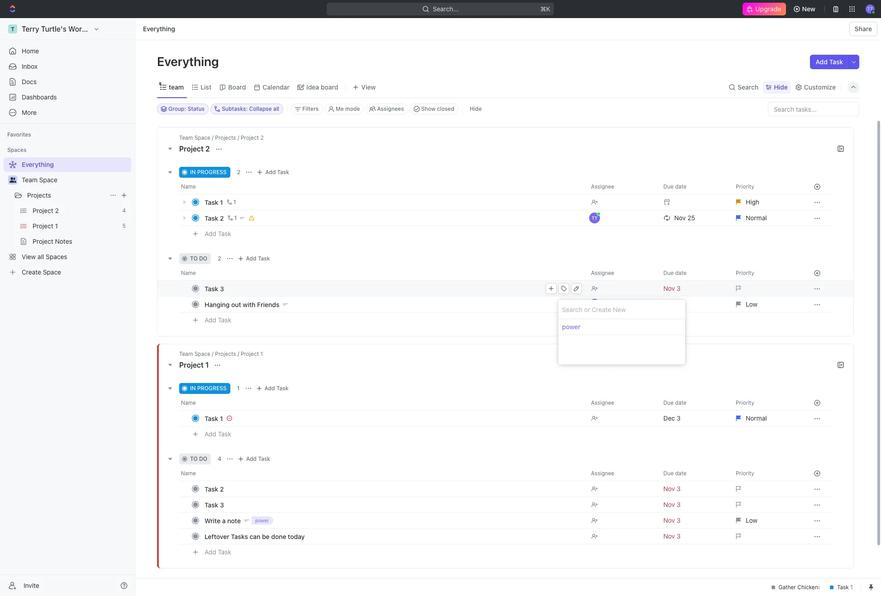 Task type: locate. For each thing, give the bounding box(es) containing it.
be
[[262, 533, 270, 541]]

0 vertical spatial do
[[199, 255, 207, 262]]

‎task down 4
[[205, 486, 218, 493]]

0 vertical spatial 1 button
[[225, 198, 237, 207]]

customize
[[805, 83, 836, 91]]

1 in from the top
[[190, 169, 196, 176]]

‎task for ‎task 1
[[205, 415, 218, 423]]

project 1
[[179, 361, 211, 369]]

in progress down project 2
[[190, 169, 227, 176]]

2 do from the top
[[199, 456, 207, 463]]

tree
[[4, 158, 131, 280]]

0 vertical spatial progress
[[197, 169, 227, 176]]

1 vertical spatial task 3
[[205, 501, 224, 509]]

1 vertical spatial to
[[190, 456, 198, 463]]

inbox
[[22, 62, 38, 70]]

task 3 down ‎task 2
[[205, 501, 224, 509]]

0 vertical spatial everything
[[143, 25, 175, 33]]

home link
[[4, 44, 131, 58]]

2 to do from the top
[[190, 456, 207, 463]]

‎task inside "link"
[[205, 415, 218, 423]]

space
[[39, 176, 57, 184]]

do down task 2
[[199, 255, 207, 262]]

1 vertical spatial project
[[179, 361, 204, 369]]

a
[[222, 517, 226, 525]]

friends
[[257, 301, 280, 309]]

1 ‎task from the top
[[205, 415, 218, 423]]

3 up write a note
[[220, 501, 224, 509]]

task 3 up hanging at the bottom left
[[205, 285, 224, 293]]

1
[[220, 199, 223, 206], [233, 199, 236, 206], [234, 215, 237, 221], [206, 361, 209, 369], [237, 385, 240, 392], [220, 415, 223, 423]]

⌘k
[[541, 5, 551, 13]]

0 vertical spatial task 3
[[205, 285, 224, 293]]

2 3 from the top
[[220, 501, 224, 509]]

1 vertical spatial in progress
[[190, 385, 227, 392]]

customize button
[[793, 81, 839, 94]]

3 up hanging at the bottom left
[[220, 285, 224, 293]]

user group image
[[9, 177, 16, 183]]

project
[[179, 145, 204, 153], [179, 361, 204, 369]]

1 button
[[225, 198, 237, 207], [226, 214, 238, 223]]

everything
[[143, 25, 175, 33], [157, 54, 222, 69]]

add task
[[816, 58, 844, 66], [265, 169, 289, 176], [205, 230, 231, 238], [246, 255, 270, 262], [205, 316, 231, 324], [265, 385, 289, 392], [205, 430, 231, 438], [246, 456, 270, 463], [205, 549, 231, 556]]

task 3 link up the hanging out with friends link
[[202, 282, 584, 295]]

team
[[22, 176, 37, 184]]

1 progress from the top
[[197, 169, 227, 176]]

1 button for 2
[[226, 214, 238, 223]]

1 button right task 1
[[225, 198, 237, 207]]

0 vertical spatial task 3 link
[[202, 282, 584, 295]]

1 task 3 link from the top
[[202, 282, 584, 295]]

in for 1
[[190, 385, 196, 392]]

1 vertical spatial ‎task
[[205, 486, 218, 493]]

hide button
[[764, 81, 791, 94]]

0 vertical spatial project
[[179, 145, 204, 153]]

in
[[190, 169, 196, 176], [190, 385, 196, 392]]

1 in progress from the top
[[190, 169, 227, 176]]

tasks
[[231, 533, 248, 541]]

in progress down project 1
[[190, 385, 227, 392]]

1 vertical spatial to do
[[190, 456, 207, 463]]

favorites
[[7, 131, 31, 138]]

idea
[[307, 83, 319, 91]]

team link
[[167, 81, 184, 94]]

1 button for 1
[[225, 198, 237, 207]]

task 3
[[205, 285, 224, 293], [205, 501, 224, 509]]

‎task
[[205, 415, 218, 423], [205, 486, 218, 493]]

in down project 2
[[190, 169, 196, 176]]

progress
[[197, 169, 227, 176], [197, 385, 227, 392]]

do
[[199, 255, 207, 262], [199, 456, 207, 463]]

do for 2
[[199, 255, 207, 262]]

new button
[[790, 2, 821, 16]]

2 task 3 from the top
[[205, 501, 224, 509]]

upgrade link
[[743, 3, 786, 15]]

1 vertical spatial task 3 link
[[202, 499, 584, 512]]

in for 2
[[190, 169, 196, 176]]

0 vertical spatial hide
[[774, 83, 788, 91]]

search button
[[726, 81, 762, 94]]

in progress for 1
[[190, 385, 227, 392]]

share
[[855, 25, 873, 33]]

done
[[271, 533, 286, 541]]

1 vertical spatial everything
[[157, 54, 222, 69]]

progress down project 1
[[197, 385, 227, 392]]

to do down task 2
[[190, 255, 207, 262]]

can
[[250, 533, 261, 541]]

sidebar navigation
[[0, 18, 135, 597]]

0 vertical spatial 3
[[220, 285, 224, 293]]

0 vertical spatial to do
[[190, 255, 207, 262]]

0 horizontal spatial hide
[[470, 106, 482, 112]]

1 vertical spatial progress
[[197, 385, 227, 392]]

in down project 1
[[190, 385, 196, 392]]

progress down project 2
[[197, 169, 227, 176]]

docs
[[22, 78, 37, 86]]

0 vertical spatial in
[[190, 169, 196, 176]]

1 3 from the top
[[220, 285, 224, 293]]

project for project 1
[[179, 361, 204, 369]]

tree inside sidebar navigation
[[4, 158, 131, 280]]

2 inside ‎task 2 link
[[220, 486, 224, 493]]

0 vertical spatial to
[[190, 255, 198, 262]]

projects
[[27, 192, 51, 199]]

note
[[227, 517, 241, 525]]

calendar
[[263, 83, 290, 91]]

in progress
[[190, 169, 227, 176], [190, 385, 227, 392]]

1 do from the top
[[199, 255, 207, 262]]

to do
[[190, 255, 207, 262], [190, 456, 207, 463]]

with
[[243, 301, 256, 309]]

0 vertical spatial ‎task
[[205, 415, 218, 423]]

2 progress from the top
[[197, 385, 227, 392]]

‎task for ‎task 2
[[205, 486, 218, 493]]

task 3 link
[[202, 282, 584, 295], [202, 499, 584, 512]]

to for 1
[[190, 456, 198, 463]]

add task button
[[811, 55, 849, 69], [255, 167, 293, 178], [201, 229, 235, 240], [235, 254, 274, 264], [201, 315, 235, 326], [254, 384, 292, 394], [201, 429, 235, 440], [235, 454, 274, 465], [201, 547, 235, 558]]

to do for 1
[[190, 456, 207, 463]]

today
[[288, 533, 305, 541]]

1 vertical spatial 1 button
[[226, 214, 238, 223]]

hide
[[774, 83, 788, 91], [470, 106, 482, 112]]

to do left 4
[[190, 456, 207, 463]]

task
[[830, 58, 844, 66], [277, 169, 289, 176], [205, 199, 218, 206], [205, 214, 218, 222], [218, 230, 231, 238], [258, 255, 270, 262], [205, 285, 218, 293], [218, 316, 231, 324], [277, 385, 289, 392], [218, 430, 231, 438], [258, 456, 270, 463], [205, 501, 218, 509], [218, 549, 231, 556]]

1 to do from the top
[[190, 255, 207, 262]]

2 in progress from the top
[[190, 385, 227, 392]]

task 2
[[205, 214, 224, 222]]

board
[[321, 83, 338, 91]]

‎task up 4
[[205, 415, 218, 423]]

task 3 link down ‎task 2 link
[[202, 499, 584, 512]]

0 vertical spatial in progress
[[190, 169, 227, 176]]

to
[[190, 255, 198, 262], [190, 456, 198, 463]]

2 in from the top
[[190, 385, 196, 392]]

progress for project 2
[[197, 169, 227, 176]]

1 button right task 2
[[226, 214, 238, 223]]

do left 4
[[199, 456, 207, 463]]

docs link
[[4, 75, 131, 89]]

1 horizontal spatial hide
[[774, 83, 788, 91]]

idea board link
[[305, 81, 338, 94]]

1 vertical spatial do
[[199, 456, 207, 463]]

3
[[220, 285, 224, 293], [220, 501, 224, 509]]

1 project from the top
[[179, 145, 204, 153]]

1 to from the top
[[190, 255, 198, 262]]

2 ‎task from the top
[[205, 486, 218, 493]]

inbox link
[[4, 59, 131, 74]]

Search tasks... text field
[[769, 102, 859, 116]]

to do for 2
[[190, 255, 207, 262]]

tree containing team space
[[4, 158, 131, 280]]

2
[[206, 145, 210, 153], [237, 169, 241, 176], [220, 214, 224, 222], [218, 255, 221, 262], [220, 486, 224, 493]]

2 project from the top
[[179, 361, 204, 369]]

1 vertical spatial in
[[190, 385, 196, 392]]

2 to from the top
[[190, 456, 198, 463]]

upgrade
[[756, 5, 782, 13]]

hide inside hide dropdown button
[[774, 83, 788, 91]]

hanging out with friends link
[[202, 298, 584, 311]]

add
[[816, 58, 828, 66], [265, 169, 276, 176], [205, 230, 216, 238], [246, 255, 257, 262], [205, 316, 216, 324], [265, 385, 275, 392], [205, 430, 216, 438], [246, 456, 257, 463], [205, 549, 216, 556]]

1 vertical spatial 3
[[220, 501, 224, 509]]

1 vertical spatial hide
[[470, 106, 482, 112]]



Task type: vqa. For each thing, say whether or not it's contained in the screenshot.
1's 'do'
yes



Task type: describe. For each thing, give the bounding box(es) containing it.
calendar link
[[261, 81, 290, 94]]

invite
[[24, 582, 39, 590]]

everything link
[[141, 24, 177, 34]]

project for project 2
[[179, 145, 204, 153]]

board link
[[227, 81, 246, 94]]

board
[[228, 83, 246, 91]]

4
[[218, 456, 221, 463]]

projects link
[[27, 188, 106, 203]]

2 task 3 link from the top
[[202, 499, 584, 512]]

leftover
[[205, 533, 229, 541]]

team space link
[[22, 173, 130, 187]]

out
[[231, 301, 241, 309]]

dashboards link
[[4, 90, 131, 105]]

write a note link
[[202, 515, 584, 528]]

2 for task 2
[[220, 214, 224, 222]]

‎task 1 link
[[202, 412, 584, 425]]

in progress for 2
[[190, 169, 227, 176]]

everything inside 'link'
[[143, 25, 175, 33]]

search...
[[433, 5, 459, 13]]

1 inside "link"
[[220, 415, 223, 423]]

leftover tasks can be done today
[[205, 533, 305, 541]]

list
[[201, 83, 212, 91]]

share button
[[850, 22, 878, 36]]

2 for ‎task 2
[[220, 486, 224, 493]]

task 1
[[205, 199, 223, 206]]

dashboards
[[22, 93, 57, 101]]

hide inside hide button
[[470, 106, 482, 112]]

1 task 3 from the top
[[205, 285, 224, 293]]

Search or Create New text field
[[559, 300, 686, 320]]

assignees
[[377, 106, 404, 112]]

assignees button
[[366, 104, 408, 115]]

project 2
[[179, 145, 212, 153]]

write a note
[[205, 517, 241, 525]]

list link
[[199, 81, 212, 94]]

favorites button
[[4, 130, 35, 140]]

search
[[738, 83, 759, 91]]

home
[[22, 47, 39, 55]]

2 for project 2
[[206, 145, 210, 153]]

spaces
[[7, 147, 26, 154]]

idea board
[[307, 83, 338, 91]]

hanging
[[205, 301, 230, 309]]

write
[[205, 517, 221, 525]]

team space
[[22, 176, 57, 184]]

hanging out with friends
[[205, 301, 280, 309]]

team
[[169, 83, 184, 91]]

‎task 2 link
[[202, 483, 584, 496]]

to for 2
[[190, 255, 198, 262]]

‎task 2
[[205, 486, 224, 493]]

leftover tasks can be done today link
[[202, 530, 584, 544]]

‎task 1
[[205, 415, 223, 423]]

new
[[803, 5, 816, 13]]

hide button
[[466, 104, 486, 115]]

power
[[562, 323, 581, 331]]

do for 1
[[199, 456, 207, 463]]

progress for project 1
[[197, 385, 227, 392]]



